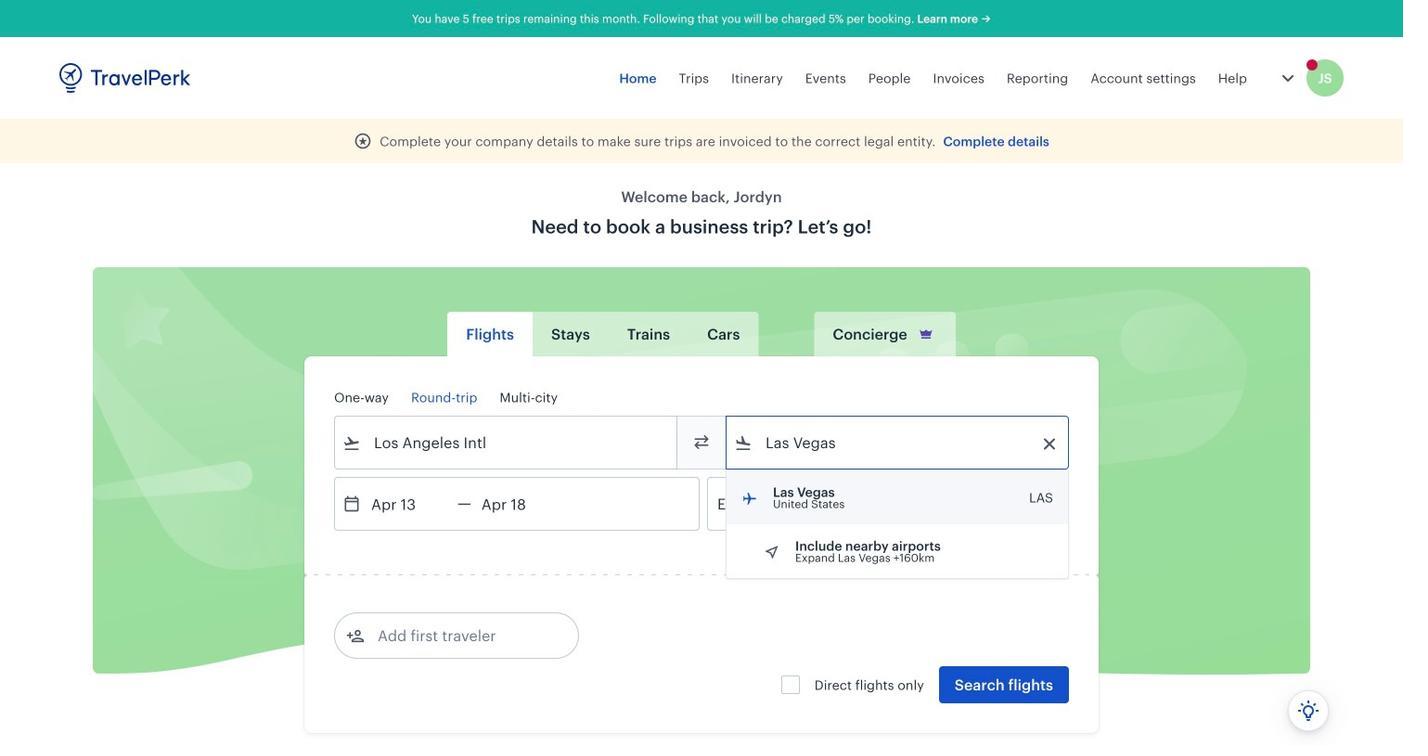 Task type: locate. For each thing, give the bounding box(es) containing it.
To search field
[[753, 428, 1045, 458]]

Add first traveler search field
[[365, 621, 558, 651]]

Depart text field
[[361, 478, 458, 530]]

From search field
[[361, 428, 653, 458]]

Return text field
[[471, 478, 568, 530]]



